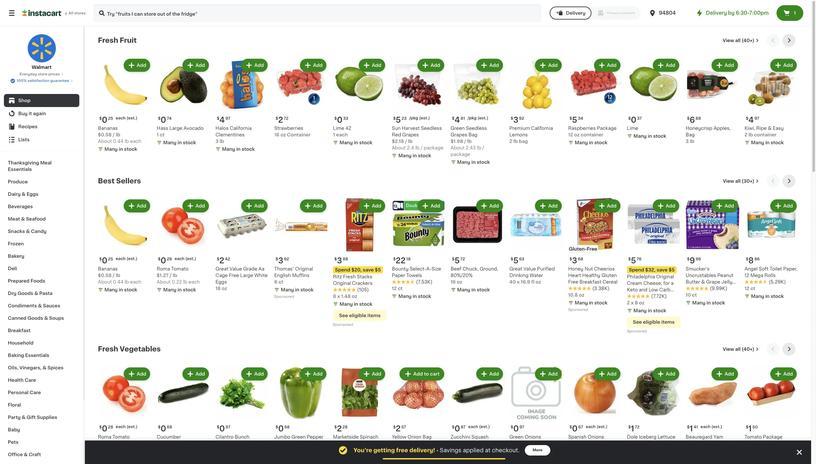 Task type: describe. For each thing, give the bounding box(es) containing it.
each inside "lime 42 1 each"
[[336, 133, 348, 137]]

delivery by 6:30-7:00pm
[[706, 10, 769, 15]]

a
[[671, 281, 674, 286]]

$ 0 25 each (est.) for 0
[[99, 116, 137, 124]]

$0.25 each (estimated) element for 0
[[98, 114, 152, 125]]

$ 0 68 for cucumber
[[158, 425, 172, 433]]

$0.58 for 0
[[98, 133, 112, 137]]

floral link
[[4, 399, 79, 411]]

add inside button
[[413, 372, 422, 377]]

4 for kiwi, ripe & easy
[[749, 116, 754, 124]]

6 inside 'thomas' original english muffins 6 ct'
[[274, 280, 277, 284]]

3 up ritz
[[337, 257, 342, 265]]

about inside roma tomato $1.27 / lb about 0.22 lb each
[[157, 280, 171, 284]]

•
[[437, 448, 439, 453]]

5.5
[[510, 442, 517, 446]]

5 for $ 5 63
[[513, 257, 519, 265]]

$ for jumbo green pepper
[[276, 426, 278, 429]]

& right dairy
[[22, 192, 25, 197]]

buy it again link
[[4, 107, 79, 120]]

0 horizontal spatial breakfast
[[8, 328, 31, 333]]

roma tomato $1.27 / lb about 0.22 lb each
[[157, 267, 200, 284]]

86
[[755, 257, 760, 261]]

2 item carousel region from the top
[[98, 175, 798, 338]]

each inside $ 0 67 each (est.)
[[586, 425, 596, 429]]

toilet
[[770, 267, 782, 271]]

100%
[[17, 79, 27, 83]]

seedless inside green seedless grapes bag $1.98 / lb about 2.43 lb / package
[[466, 126, 487, 131]]

(40+) for 4
[[742, 38, 755, 43]]

/ inside roma tomato $1.27 / lb about 0.22 lb each
[[170, 273, 172, 278]]

eggs inside 'dairy & eggs' link
[[27, 192, 38, 197]]

$ inside $ 0 87 each (est.)
[[452, 426, 455, 429]]

angel soft toilet paper, 12 mega rolls
[[745, 267, 798, 278]]

premium california lemons 2 lb bag
[[510, 126, 553, 144]]

0 inside "element"
[[455, 425, 460, 433]]

care for personal care
[[30, 391, 41, 395]]

x for 3
[[337, 294, 340, 299]]

16 inside strawberries 16 oz container
[[274, 133, 279, 137]]

& left gift
[[22, 415, 26, 420]]

$ for lime 42
[[334, 117, 337, 121]]

beauregard yam (sweet potato)
[[686, 435, 724, 446]]

$ for yellow onion bag
[[393, 426, 396, 429]]

meat & seafood
[[8, 217, 46, 221]]

green for green onions 5.5 oz
[[510, 435, 524, 440]]

16 inside beef chuck, ground, 80%/20% 16 oz
[[451, 280, 456, 284]]

zucchini
[[451, 435, 470, 440]]

(est.) inside '$ 1 41 each (est.)'
[[712, 425, 723, 429]]

roma tomato $1.27 / lb
[[98, 435, 130, 446]]

lb inside spanish onions $0.88 / lb
[[586, 442, 591, 446]]

18 inside great value grade aa cage free large white eggs 18 oz
[[216, 286, 221, 291]]

0 vertical spatial free
[[587, 247, 597, 251]]

gluten
[[602, 273, 617, 278]]

package inside sun harvest seedless red grapes $2.18 / lb about 2.4 lb / package
[[424, 146, 443, 150]]

$ inside $ 0 67 each (est.)
[[570, 426, 572, 429]]

each inside roma tomato $1.27 / lb about 0.22 lb each
[[189, 280, 200, 284]]

bag for 3
[[402, 442, 411, 446]]

1 inside cilantro bunch 1 bunch
[[216, 442, 218, 446]]

/pkg for 4
[[468, 116, 477, 120]]

it
[[29, 111, 32, 116]]

3 inside the yellow onion bag 3 lb bag
[[392, 442, 395, 446]]

cart
[[429, 372, 439, 377]]

oz down lifestyle
[[639, 301, 645, 305]]

grapes inside sun harvest seedless red grapes $2.18 / lb about 2.4 lb / package
[[402, 133, 419, 137]]

gift
[[27, 415, 36, 420]]

about inside zucchini squash $1.48 / lb about 0.59 lb each
[[451, 448, 465, 453]]

free inside great value grade aa cage free large white eggs 18 oz
[[229, 273, 239, 278]]

all for 9
[[735, 179, 741, 184]]

meat
[[8, 217, 20, 221]]

50
[[753, 426, 758, 429]]

oils,
[[8, 366, 18, 370]]

party & gift supplies link
[[4, 411, 79, 424]]

fresh inside ritz fresh stacks original crackers
[[343, 275, 356, 279]]

oz right the 10.8
[[579, 293, 585, 298]]

rolls
[[765, 273, 776, 278]]

getting
[[374, 448, 395, 453]]

container inside raspberries package 12 oz container
[[581, 133, 604, 137]]

2 inside kiwi, ripe & easy 2 lb container
[[745, 133, 748, 137]]

12 inside raspberries package 12 oz container
[[568, 133, 573, 137]]

delivery for delivery by 6:30-7:00pm
[[706, 10, 727, 15]]

oz inside raspberries package 12 oz container
[[574, 133, 580, 137]]

(7.53k)
[[416, 280, 433, 284]]

0 horizontal spatial $0.28 each (estimated) element
[[98, 423, 152, 434]]

oz inside great value grade aa cage free large white eggs 18 oz
[[222, 286, 227, 291]]

ripe
[[757, 126, 767, 131]]

1 inside cucumber 1 each
[[157, 442, 159, 446]]

for
[[664, 281, 670, 286]]

$ for dole iceberg lettuce
[[628, 426, 631, 429]]

view all (40+) for 1
[[723, 347, 755, 352]]

& inside smucker's uncrustables peanut butter & grape jelly sandwich
[[702, 280, 705, 284]]

$ 1 50
[[746, 425, 758, 433]]

roma for roma tomato $1.27 / lb about 0.22 lb each
[[157, 267, 170, 271]]

(est.) inside $ 4 81 /pkg (est.)
[[478, 116, 488, 120]]

see for 3
[[339, 314, 348, 318]]

goods for dry
[[18, 291, 33, 296]]

ground,
[[480, 267, 498, 271]]

bag inside marketside spinach 10 oz bag
[[346, 442, 355, 446]]

household link
[[4, 337, 79, 349]]

/ inside spanish onions $0.88 / lb
[[583, 442, 585, 446]]

(30+)
[[742, 179, 755, 184]]

0.44 for 0
[[113, 139, 124, 144]]

health
[[8, 378, 24, 383]]

large inside hass large avocado 1 ct
[[169, 126, 182, 131]]

(est.) inside $ 5 23 /pkg (est.)
[[419, 116, 430, 120]]

spend $20, save $5
[[335, 268, 381, 272]]

3 inside tomato package 3 ct
[[745, 442, 748, 446]]

$4.81 per package (estimated) element
[[451, 114, 504, 125]]

$ for cucumber
[[158, 426, 161, 429]]

97 for green
[[520, 426, 525, 429]]

delivery for delivery
[[566, 11, 586, 15]]

$ for smucker's uncrustables peanut butter & grape jelly sandwich
[[687, 257, 690, 261]]

more
[[533, 449, 543, 452]]

uncrustables
[[686, 273, 716, 278]]

fresh vegetables
[[98, 346, 161, 353]]

sauces
[[43, 304, 60, 308]]

33
[[343, 117, 348, 121]]

items for 3
[[368, 314, 381, 318]]

28 for leftmost "$0.28 each (estimated)" element
[[108, 426, 113, 429]]

eligible for 3
[[349, 314, 366, 318]]

$ 8 86
[[746, 257, 760, 265]]

eligible for 5
[[643, 320, 660, 325]]

green inside jumbo green pepper 1 lb
[[292, 435, 306, 440]]

$5.23 per package (estimated) element
[[392, 114, 446, 125]]

healthy
[[582, 273, 601, 278]]

container
[[287, 133, 311, 137]]

fresh for 4
[[98, 37, 118, 44]]

12 inside angel soft toilet paper, 12 mega rolls
[[745, 273, 750, 278]]

$ 0 28 each (est.) for leftmost "$0.28 each (estimated)" element
[[99, 425, 137, 433]]

container inside kiwi, ripe & easy 2 lb container
[[754, 133, 777, 137]]

product group containing 6
[[686, 57, 740, 145]]

$ for great value purified drinking water
[[511, 257, 513, 261]]

bag for yellow onion bag 3 lb bag
[[423, 435, 432, 440]]

shop link
[[4, 94, 79, 107]]

main content containing 0
[[85, 26, 811, 464]]

$ 6 88
[[687, 116, 701, 124]]

2 inside 'premium california lemons 2 lb bag'
[[510, 139, 512, 144]]

& left the pasta
[[34, 291, 38, 296]]

walmart logo image
[[27, 34, 56, 63]]

fresh for 0
[[98, 346, 118, 353]]

snacks & candy
[[8, 229, 47, 234]]

guarantee
[[50, 79, 69, 83]]

lb inside halos california clementines 3 lb
[[220, 139, 224, 144]]

$ inside '$ 1 41 each (est.)'
[[687, 426, 690, 429]]

$ for bounty select-a-size paper towels
[[393, 257, 396, 261]]

0.59
[[466, 448, 476, 453]]

1 horizontal spatial $0.28 each (estimated) element
[[157, 254, 210, 266]]

beauregard
[[686, 435, 713, 440]]

$ for angel soft toilet paper, 12 mega rolls
[[746, 257, 749, 261]]

each inside $ 0 87 each (est.)
[[468, 425, 478, 429]]

1 item carousel region from the top
[[98, 34, 798, 169]]

92 for premium california lemons
[[519, 117, 524, 121]]

california for premium california lemons 2 lb bag
[[531, 126, 553, 131]]

$ 0 28 each (est.) for the right "$0.28 each (estimated)" element
[[158, 257, 196, 265]]

12 ct for 22
[[392, 286, 403, 291]]

3 inside halos california clementines 3 lb
[[216, 139, 219, 144]]

lb inside kiwi, ripe & easy 2 lb container
[[749, 133, 753, 137]]

97 for halos
[[226, 117, 230, 121]]

1.48
[[341, 294, 351, 299]]

deli
[[8, 266, 17, 271]]

2 up strawberries
[[278, 116, 283, 124]]

1 inside "lime 42 1 each"
[[333, 133, 335, 137]]

see eligible items button for 5
[[627, 317, 681, 328]]

1 inside hass large avocado 1 ct
[[157, 133, 159, 137]]

$ 5 72
[[452, 257, 465, 265]]

essentials inside "link"
[[25, 353, 49, 358]]

(3.38k)
[[593, 286, 610, 291]]

oils, vinegars, & spices
[[8, 366, 63, 370]]

lb inside the honeycrisp apples, bag 3 lb
[[690, 139, 695, 144]]

$5 for 3
[[375, 268, 381, 272]]

42 inside $ 2 42
[[225, 257, 230, 261]]

sponsored badge image down '10.8 oz'
[[568, 308, 588, 312]]

cilantro bunch 1 bunch
[[216, 435, 249, 446]]

x inside the great value purified drinking water 40 x 16.9 fl oz
[[517, 280, 520, 284]]

fruit
[[120, 37, 137, 44]]

$ 2 57
[[393, 425, 406, 433]]

oz inside strawberries 16 oz container
[[281, 133, 286, 137]]

7:00pm
[[750, 10, 769, 15]]

9
[[690, 257, 695, 265]]

frozen link
[[4, 238, 79, 250]]

88 for 3
[[343, 257, 348, 261]]

canned goods & soups link
[[4, 312, 79, 325]]

select-
[[410, 267, 426, 271]]

$ for honey nut cheerios heart healthy gluten free breakfast cereal
[[570, 257, 572, 261]]

sponsored badge image down english
[[274, 295, 294, 299]]

view all (40+) button for 4
[[720, 34, 762, 47]]

best
[[98, 178, 115, 185]]

1 inside button
[[794, 11, 796, 15]]

68 for cucumber
[[167, 426, 172, 429]]

$ 2 72
[[276, 116, 289, 124]]

each inside cucumber 1 each
[[160, 442, 171, 446]]

3 inside the honeycrisp apples, bag 3 lb
[[686, 139, 689, 144]]

roma for roma tomato $1.27 / lb
[[98, 435, 111, 440]]

stacks
[[357, 275, 372, 279]]

view all (40+) for 4
[[723, 38, 755, 43]]

2 left 57
[[396, 425, 401, 433]]

10 inside marketside spinach 10 oz bag
[[333, 442, 338, 446]]

oz right 1.48
[[352, 294, 357, 299]]

about inside green seedless grapes bag $1.98 / lb about 2.43 lb / package
[[451, 146, 465, 150]]

sponsored badge image down 8 x 1.48 oz
[[333, 323, 353, 327]]

lettuce
[[658, 435, 676, 440]]

canned
[[8, 316, 26, 321]]

prepared foods link
[[4, 275, 79, 287]]

1 horizontal spatial 10
[[686, 293, 691, 298]]

more button
[[525, 445, 551, 456]]

& left spices
[[43, 366, 46, 370]]

beef chuck, ground, 80%/20% 16 oz
[[451, 267, 498, 284]]

chuck,
[[463, 267, 479, 271]]

2.4
[[407, 146, 414, 150]]

package inside green seedless grapes bag $1.98 / lb about 2.43 lb / package
[[451, 152, 470, 157]]

tomato for roma tomato $1.27 / lb about 0.22 lb each
[[171, 267, 189, 271]]

$ 4 97 for kiwi,
[[746, 116, 760, 124]]

about inside sun harvest seedless red grapes $2.18 / lb about 2.4 lb / package
[[392, 146, 406, 150]]

34
[[578, 117, 583, 121]]

eggs inside great value grade aa cage free large white eggs 18 oz
[[216, 280, 227, 284]]

avocado
[[184, 126, 204, 131]]

meat & seafood link
[[4, 213, 79, 225]]

8 inside product group
[[749, 257, 754, 265]]

$ for hass large avocado
[[158, 117, 161, 121]]

fl
[[532, 280, 535, 284]]

& inside kiwi, ripe & easy 2 lb container
[[768, 126, 772, 131]]

beverages
[[8, 204, 33, 209]]

$1.41 each (estimated) element
[[686, 423, 740, 434]]

each inside zucchini squash $1.48 / lb about 0.59 lb each
[[483, 448, 494, 453]]

onions for spanish onions $0.88 / lb
[[588, 435, 604, 440]]

2 up cage
[[219, 257, 224, 265]]

savings
[[440, 448, 462, 453]]

service type group
[[550, 7, 641, 20]]

thomas'
[[274, 267, 294, 271]]

/ inside zucchini squash $1.48 / lb about 0.59 lb each
[[464, 442, 466, 446]]

great for 2
[[216, 267, 228, 271]]

see for 5
[[633, 320, 642, 325]]

$ 3 68
[[570, 257, 583, 265]]

dry goods & pasta link
[[4, 287, 79, 300]]

view all (40+) button for 1
[[720, 343, 762, 356]]

condiments & sauces link
[[4, 300, 79, 312]]

Search field
[[94, 5, 541, 22]]

prepared
[[8, 279, 29, 283]]

thomas' original english muffins 6 ct
[[274, 267, 313, 284]]

22
[[396, 257, 406, 265]]

sponsored badge image down 2 x 8 oz
[[627, 330, 647, 333]]

28 inside $ 2 28
[[343, 426, 348, 429]]

original inside ritz fresh stacks original crackers
[[333, 281, 351, 286]]

ct inside 'thomas' original english muffins 6 ct'
[[279, 280, 283, 284]]

(est.) inside $ 0 67 each (est.)
[[597, 425, 608, 429]]

value for 5
[[524, 267, 536, 271]]

goods for canned
[[27, 316, 43, 321]]

see eligible items for 3
[[339, 314, 381, 318]]

thanksgiving
[[8, 161, 39, 165]]

peanut
[[718, 273, 734, 278]]

ritz fresh stacks original crackers
[[333, 275, 373, 286]]



Task type: locate. For each thing, give the bounding box(es) containing it.
0 horizontal spatial $1.27
[[98, 442, 110, 446]]

$1.27 inside roma tomato $1.27 / lb
[[98, 442, 110, 446]]

2 vertical spatial 72
[[635, 426, 640, 429]]

package for raspberries package 12 oz container
[[597, 126, 617, 131]]

16 down 80%/20%
[[451, 280, 456, 284]]

shop
[[18, 98, 31, 103]]

great for 5
[[510, 267, 522, 271]]

seafood
[[26, 217, 46, 221]]

ct down english
[[279, 280, 283, 284]]

onions for green onions 5.5 oz
[[525, 435, 541, 440]]

57
[[401, 426, 406, 429]]

100% satisfaction guarantee
[[17, 79, 69, 83]]

8 left 86
[[749, 257, 754, 265]]

1 vertical spatial 42
[[225, 257, 230, 261]]

fresh left fruit
[[98, 37, 118, 44]]

6 up honeycrisp
[[690, 116, 695, 124]]

18 inside $ 22 18
[[406, 257, 411, 261]]

green for green seedless grapes bag $1.98 / lb about 2.43 lb / package
[[451, 126, 465, 131]]

1 $5 from the left
[[375, 268, 381, 272]]

92 up thomas'
[[284, 257, 289, 261]]

items down (105)
[[368, 314, 381, 318]]

keto
[[627, 288, 638, 292]]

$ for strawberries
[[276, 117, 278, 121]]

2 down lifestyle
[[627, 301, 630, 305]]

68 for honey nut cheerios heart healthy gluten free breakfast cereal
[[578, 257, 583, 261]]

0 horizontal spatial 68
[[167, 426, 172, 429]]

1 $0.25 each (estimated) element from the top
[[98, 114, 152, 125]]

1 vertical spatial 18
[[216, 286, 221, 291]]

delivery inside button
[[566, 11, 586, 15]]

2 vertical spatial fresh
[[98, 346, 118, 353]]

1 save from the left
[[363, 268, 374, 272]]

2 $5 from the left
[[669, 268, 675, 272]]

x left 1.48
[[337, 294, 340, 299]]

seedless down $5.23 per package (estimated) element
[[421, 126, 442, 131]]

save right $32, at right bottom
[[657, 268, 668, 272]]

2 horizontal spatial tomato
[[745, 435, 762, 440]]

tomato inside tomato package 3 ct
[[745, 435, 762, 440]]

2 all from the top
[[735, 179, 741, 184]]

$0.58 for each (est.)
[[98, 273, 112, 278]]

8
[[749, 257, 754, 265], [333, 294, 336, 299], [635, 301, 638, 305]]

bananas for 0
[[98, 126, 118, 131]]

halos
[[216, 126, 229, 131]]

0 vertical spatial $ 0 28 each (est.)
[[158, 257, 196, 265]]

bananas for each (est.)
[[98, 267, 118, 271]]

california inside 'premium california lemons 2 lb bag'
[[531, 126, 553, 131]]

package down 2.43
[[451, 152, 470, 157]]

1 $0.58 from the top
[[98, 133, 112, 137]]

2 california from the left
[[230, 126, 252, 131]]

$2.18
[[392, 139, 404, 144]]

5 for $ 5 72
[[455, 257, 460, 265]]

$5
[[375, 268, 381, 272], [669, 268, 675, 272]]

0 horizontal spatial save
[[363, 268, 374, 272]]

spend $32, save $5
[[629, 268, 675, 272]]

0 horizontal spatial great
[[216, 267, 228, 271]]

& left soups
[[44, 316, 48, 321]]

baby
[[8, 428, 20, 432]]

lime for lime 42 1 each
[[333, 126, 344, 131]]

★★★★★
[[392, 280, 415, 284], [392, 280, 415, 284], [745, 280, 768, 284], [745, 280, 768, 284], [686, 286, 709, 291], [686, 286, 709, 291], [568, 286, 591, 291], [568, 286, 591, 291], [333, 288, 356, 292], [333, 288, 356, 292], [627, 294, 650, 299], [627, 294, 650, 299], [627, 442, 650, 446], [627, 442, 650, 446]]

1 $ 0 25 each (est.) from the top
[[99, 116, 137, 124]]

1 horizontal spatial see eligible items button
[[627, 317, 681, 328]]

$ for green onions
[[511, 426, 513, 429]]

seedless inside sun harvest seedless red grapes $2.18 / lb about 2.4 lb / package
[[421, 126, 442, 131]]

2 value from the left
[[230, 267, 242, 271]]

$ 1 72
[[628, 425, 640, 433]]

3 up thomas'
[[278, 257, 283, 265]]

great up drinking
[[510, 267, 522, 271]]

0 horizontal spatial value
[[230, 267, 242, 271]]

0 horizontal spatial $5
[[375, 268, 381, 272]]

essentials up "oils, vinegars, & spices" on the bottom left
[[25, 353, 49, 358]]

68 inside $ 3 68
[[578, 257, 583, 261]]

1 horizontal spatial container
[[754, 133, 777, 137]]

$ inside $ 1 50
[[746, 426, 749, 429]]

x right 40
[[517, 280, 520, 284]]

97 up green onions 5.5 oz
[[520, 426, 525, 429]]

essentials inside thanksgiving meal essentials
[[8, 167, 32, 172]]

crackers
[[352, 281, 373, 286]]

2 0.44 from the top
[[113, 280, 124, 284]]

item carousel region
[[98, 34, 798, 169], [98, 175, 798, 338], [98, 343, 798, 464]]

1 horizontal spatial large
[[240, 273, 253, 278]]

0 horizontal spatial $ 0 28 each (est.)
[[99, 425, 137, 433]]

original inside 'thomas' original english muffins 6 ct'
[[295, 267, 313, 271]]

package inside raspberries package 12 oz container
[[597, 126, 617, 131]]

42 inside "lime 42 1 each"
[[346, 126, 351, 131]]

$ 4 97 for halos
[[217, 116, 230, 124]]

0 vertical spatial 18
[[406, 257, 411, 261]]

2 onions from the left
[[588, 435, 604, 440]]

bag inside the yellow onion bag 3 lb bag
[[402, 442, 411, 446]]

1 container from the left
[[581, 133, 604, 137]]

2 4 from the left
[[219, 116, 225, 124]]

2 (40+) from the top
[[742, 347, 755, 352]]

1 $ 4 97 from the left
[[217, 116, 230, 124]]

see down 8 x 1.48 oz
[[339, 314, 348, 318]]

$ inside $ 1 72
[[628, 426, 631, 429]]

1 horizontal spatial 88
[[696, 117, 701, 121]]

$ 0 87 each (est.)
[[452, 425, 490, 433]]

0 vertical spatial eggs
[[27, 192, 38, 197]]

view inside popup button
[[723, 179, 734, 184]]

5 for $ 5 76
[[631, 257, 636, 265]]

$ 0 97 up green onions 5.5 oz
[[511, 425, 525, 433]]

cucumber 1 each
[[157, 435, 181, 446]]

68 up the cucumber on the bottom of the page
[[167, 426, 172, 429]]

2 horizontal spatial green
[[510, 435, 524, 440]]

$ for kiwi, ripe & easy
[[746, 117, 749, 121]]

thanksgiving meal essentials link
[[4, 157, 79, 176]]

to
[[423, 372, 428, 377]]

2 view from the top
[[723, 179, 734, 184]]

see eligible items down 1.48
[[339, 314, 381, 318]]

value for 2
[[230, 267, 242, 271]]

1 $ 0 97 from the left
[[511, 425, 525, 433]]

see eligible items for 5
[[633, 320, 675, 325]]

68
[[578, 257, 583, 261], [167, 426, 172, 429], [284, 426, 290, 429]]

(6)
[[651, 442, 658, 446]]

$ inside $ 5 72
[[452, 257, 455, 261]]

$ inside $ 0 33
[[334, 117, 337, 121]]

green up "5.5"
[[510, 435, 524, 440]]

tomato for roma tomato $1.27 / lb
[[113, 435, 130, 440]]

oz right "5.5"
[[518, 442, 524, 446]]

lime down $ 0 37
[[627, 126, 638, 131]]

72 up strawberries
[[284, 117, 289, 121]]

dole
[[627, 435, 638, 440]]

/ inside roma tomato $1.27 / lb
[[111, 442, 113, 446]]

& down uncrustables on the right of the page
[[702, 280, 705, 284]]

raspberries
[[568, 126, 596, 131]]

deli link
[[4, 263, 79, 275]]

bunch
[[219, 442, 234, 446]]

ct inside hass large avocado 1 ct
[[160, 133, 165, 137]]

$ inside $ 2 42
[[217, 257, 219, 261]]

0 horizontal spatial bag
[[423, 435, 432, 440]]

oz down cage
[[222, 286, 227, 291]]

package for tomato package 3 ct
[[763, 435, 783, 440]]

$ 0 74
[[158, 116, 172, 124]]

$ inside $ 2 72
[[276, 117, 278, 121]]

1 vertical spatial $ 0 28 each (est.)
[[99, 425, 137, 433]]

california inside halos california clementines 3 lb
[[230, 126, 252, 131]]

free up nut
[[587, 247, 597, 251]]

$ for tomato package
[[746, 426, 749, 429]]

eggs
[[27, 192, 38, 197], [216, 280, 227, 284]]

produce
[[8, 180, 28, 184]]

$ inside $ 9 96
[[687, 257, 690, 261]]

2 view all (40+) from the top
[[723, 347, 755, 352]]

3 item carousel region from the top
[[98, 343, 798, 464]]

$ inside $ 6 88
[[687, 117, 690, 121]]

0 vertical spatial care
[[25, 378, 36, 383]]

1 vertical spatial breakfast
[[8, 328, 31, 333]]

2 vertical spatial 8
[[635, 301, 638, 305]]

view all (40+) button
[[720, 34, 762, 47], [720, 343, 762, 356]]

delivery
[[706, 10, 727, 15], [566, 11, 586, 15]]

$0.67 each (estimated) element
[[568, 423, 622, 434]]

97 up halos
[[226, 117, 230, 121]]

product group containing 9
[[686, 198, 740, 308]]

oz down the marketside
[[339, 442, 345, 446]]

1 vertical spatial 8
[[333, 294, 336, 299]]

$1.27 for roma tomato $1.27 / lb
[[98, 442, 110, 446]]

grapes inside green seedless grapes bag $1.98 / lb about 2.43 lb / package
[[451, 133, 467, 137]]

$ for beef chuck, ground, 80%/20%
[[452, 257, 455, 261]]

2 save from the left
[[657, 268, 668, 272]]

4
[[455, 116, 460, 124], [219, 116, 225, 124], [749, 116, 754, 124]]

roma inside roma tomato $1.27 / lb
[[98, 435, 111, 440]]

lb inside roma tomato $1.27 / lb
[[114, 442, 118, 446]]

1 horizontal spatial great
[[510, 267, 522, 271]]

1 california from the left
[[531, 126, 553, 131]]

$ 0 97 for cilantro bunch
[[217, 425, 231, 433]]

0 vertical spatial bananas $0.58 / lb about 0.44 lb each
[[98, 126, 141, 144]]

37
[[637, 117, 642, 121]]

2 view all (40+) button from the top
[[720, 343, 762, 356]]

$0.87 each (estimated) element
[[451, 423, 504, 434]]

dairy
[[8, 192, 21, 197]]

6:30-
[[736, 10, 750, 15]]

$ for raspberries package
[[570, 117, 572, 121]]

2 spend from the left
[[629, 268, 644, 272]]

1 /pkg from the left
[[468, 116, 477, 120]]

package
[[424, 146, 443, 150], [451, 152, 470, 157]]

$ inside $ 5 34
[[570, 117, 572, 121]]

6
[[690, 116, 695, 124], [274, 280, 277, 284]]

$0.28 each (estimated) element
[[157, 254, 210, 266], [98, 423, 152, 434]]

lb
[[116, 133, 120, 137], [749, 133, 753, 137], [125, 139, 129, 144], [467, 139, 472, 144], [514, 139, 518, 144], [690, 139, 695, 144], [220, 139, 224, 144], [408, 139, 413, 144], [477, 146, 481, 150], [415, 146, 420, 150], [116, 273, 120, 278], [173, 273, 177, 278], [125, 280, 129, 284], [183, 280, 187, 284], [114, 442, 118, 446], [277, 442, 282, 446], [467, 442, 472, 446], [396, 442, 400, 446], [586, 442, 591, 446], [478, 448, 482, 453]]

items
[[368, 314, 381, 318], [662, 320, 675, 325]]

$ inside $ 0 37
[[628, 117, 631, 121]]

0 horizontal spatial eligible
[[349, 314, 366, 318]]

eligible down 1.48
[[349, 314, 366, 318]]

2 up the marketside
[[337, 425, 342, 433]]

hass large avocado 1 ct
[[157, 126, 204, 137]]

12 ct
[[392, 286, 403, 291], [745, 286, 756, 291]]

bag inside green seedless grapes bag $1.98 / lb about 2.43 lb / package
[[469, 133, 478, 137]]

1 $ 0 68 from the left
[[158, 425, 172, 433]]

1 vertical spatial bananas
[[98, 267, 118, 271]]

free inside honey nut cheerios heart healthy gluten free breakfast cereal
[[568, 280, 579, 284]]

0 horizontal spatial $ 3 92
[[276, 257, 289, 265]]

fresh fruit
[[98, 37, 137, 44]]

care for health care
[[25, 378, 36, 383]]

2.43
[[466, 146, 476, 150]]

checkout.
[[492, 448, 520, 453]]

spend for 3
[[335, 268, 350, 272]]

72 for 5
[[461, 257, 465, 261]]

cucumber
[[157, 435, 181, 440]]

1 bananas from the top
[[98, 126, 118, 131]]

original down ritz
[[333, 281, 351, 286]]

0 vertical spatial goods
[[18, 291, 33, 296]]

1 horizontal spatial 8
[[635, 301, 638, 305]]

at
[[485, 448, 491, 453]]

ct inside tomato package 3 ct
[[749, 442, 754, 446]]

8 x 1.48 oz
[[333, 294, 357, 299]]

$ inside $ 4 81 /pkg (est.)
[[452, 117, 455, 121]]

$0.28 each (estimated) element up roma tomato $1.27 / lb about 0.22 lb each
[[157, 254, 210, 266]]

all for 6
[[735, 38, 741, 43]]

free right cage
[[229, 273, 239, 278]]

onions inside green onions 5.5 oz
[[525, 435, 541, 440]]

original for muffins
[[295, 267, 313, 271]]

1 view all (40+) button from the top
[[720, 34, 762, 47]]

1 vertical spatial 88
[[343, 257, 348, 261]]

$ inside $ 5 23 /pkg (est.)
[[393, 117, 396, 121]]

2 horizontal spatial bag
[[519, 139, 528, 144]]

$5 up a
[[669, 268, 675, 272]]

0 vertical spatial essentials
[[8, 167, 32, 172]]

$5 right $20,
[[375, 268, 381, 272]]

1 horizontal spatial green
[[451, 126, 465, 131]]

view
[[723, 38, 734, 43], [723, 179, 734, 184], [723, 347, 734, 352]]

28 up the marketside
[[343, 426, 348, 429]]

$ inside $ 2 28
[[334, 426, 337, 429]]

$ for marketside spinach
[[334, 426, 337, 429]]

condiments & sauces
[[8, 304, 60, 308]]

5 for $ 5 34
[[572, 116, 577, 124]]

original up muffins
[[295, 267, 313, 271]]

& right ripe on the top of page
[[768, 126, 772, 131]]

seedless down $4.81 per package (estimated) element
[[466, 126, 487, 131]]

0 horizontal spatial large
[[169, 126, 182, 131]]

main content
[[85, 26, 811, 464]]

0 vertical spatial $1.27
[[157, 273, 169, 278]]

green inside green onions 5.5 oz
[[510, 435, 524, 440]]

1 horizontal spatial 72
[[461, 257, 465, 261]]

california for halos california clementines 3 lb
[[230, 126, 252, 131]]

1 great from the left
[[510, 267, 522, 271]]

value
[[524, 267, 536, 271], [230, 267, 242, 271]]

1 horizontal spatial eligible
[[643, 320, 660, 325]]

/pkg inside $ 5 23 /pkg (est.)
[[409, 116, 418, 120]]

ct down sandwich
[[692, 293, 697, 298]]

$ 0 25 each (est.) for each (est.)
[[99, 257, 137, 265]]

product group containing 22
[[392, 198, 446, 301]]

lb inside 'premium california lemons 2 lb bag'
[[514, 139, 518, 144]]

bag down lemons
[[519, 139, 528, 144]]

original
[[295, 267, 313, 271], [656, 275, 674, 279], [333, 281, 351, 286]]

$ for cilantro bunch
[[217, 426, 219, 429]]

$1.98
[[451, 139, 463, 144]]

bakery link
[[4, 250, 79, 263]]

1 vertical spatial view
[[723, 179, 734, 184]]

see eligible items down (7.72k)
[[633, 320, 675, 325]]

1 vertical spatial free
[[229, 273, 239, 278]]

5 up beef
[[455, 257, 460, 265]]

4 inside $4.81 per package (estimated) element
[[455, 116, 460, 124]]

white
[[254, 273, 268, 278]]

42 down 33 on the left of page
[[346, 126, 351, 131]]

see down 2 x 8 oz
[[633, 320, 642, 325]]

oz down 80%/20%
[[457, 280, 462, 284]]

2 container from the left
[[754, 133, 777, 137]]

2 $ 0 68 from the left
[[276, 425, 290, 433]]

1 vertical spatial $0.28 each (estimated) element
[[98, 423, 152, 434]]

$ 3 92 for premium california lemons
[[511, 116, 524, 124]]

23
[[402, 117, 407, 121]]

2 $0.25 each (estimated) element from the top
[[98, 254, 152, 266]]

1 vertical spatial eligible
[[643, 320, 660, 325]]

green down the 81
[[451, 126, 465, 131]]

2 horizontal spatial 8
[[749, 257, 754, 265]]

$0.25 each (estimated) element for each (est.)
[[98, 254, 152, 266]]

0 horizontal spatial tomato
[[113, 435, 130, 440]]

$ 0 97 for green onions
[[511, 425, 525, 433]]

breakfast down 'healthy'
[[580, 280, 602, 284]]

0 vertical spatial view all (40+) button
[[720, 34, 762, 47]]

dairy & eggs link
[[4, 188, 79, 200]]

1 (40+) from the top
[[742, 38, 755, 43]]

package inside tomato package 3 ct
[[763, 435, 783, 440]]

2 $ 0 97 from the left
[[217, 425, 231, 433]]

12 ct for 8
[[745, 286, 756, 291]]

each inside '$ 1 41 each (est.)'
[[701, 425, 711, 429]]

1 inside jumbo green pepper 1 lb
[[274, 442, 276, 446]]

lime inside "lime 42 1 each"
[[333, 126, 344, 131]]

5 left 23
[[396, 116, 401, 124]]

$ 0 68 up jumbo in the bottom of the page
[[276, 425, 290, 433]]

3 up "you're getting free delivery!"
[[392, 442, 395, 446]]

1 horizontal spatial 16
[[451, 280, 456, 284]]

$ 5 63
[[511, 257, 524, 265]]

72 for 1
[[635, 426, 640, 429]]

pets
[[8, 440, 18, 445]]

0.44 for each (est.)
[[113, 280, 124, 284]]

1 horizontal spatial lime
[[627, 126, 638, 131]]

x down lifestyle
[[631, 301, 634, 305]]

1 vertical spatial essentials
[[25, 353, 49, 358]]

5
[[396, 116, 401, 124], [572, 116, 577, 124], [455, 257, 460, 265], [513, 257, 519, 265], [631, 257, 636, 265]]

1 all from the top
[[735, 38, 741, 43]]

raspberries package 12 oz container
[[568, 126, 617, 137]]

& left craft
[[24, 453, 28, 457]]

0 horizontal spatial 8
[[333, 294, 336, 299]]

2 $ 4 97 from the left
[[746, 116, 760, 124]]

18 right 22
[[406, 257, 411, 261]]

/pkg right 23
[[409, 116, 418, 120]]

1 horizontal spatial roma
[[157, 267, 170, 271]]

8 down lifestyle
[[635, 301, 638, 305]]

2 horizontal spatial 4
[[749, 116, 754, 124]]

1 bananas $0.58 / lb about 0.44 lb each from the top
[[98, 126, 141, 144]]

onions down $0.67 each (estimated) element
[[588, 435, 604, 440]]

see eligible items button for 3
[[333, 310, 387, 321]]

everyday store prices
[[20, 72, 60, 76]]

$ for lime
[[628, 117, 631, 121]]

squash
[[472, 435, 489, 440]]

container down ripe on the top of page
[[754, 133, 777, 137]]

3 up "honey"
[[572, 257, 577, 265]]

spend for 5
[[629, 268, 644, 272]]

container down raspberries
[[581, 133, 604, 137]]

1 horizontal spatial $ 0 68
[[276, 425, 290, 433]]

$0.25 each (estimated) element
[[98, 114, 152, 125], [98, 254, 152, 266]]

1 vertical spatial goods
[[27, 316, 43, 321]]

office & craft
[[8, 453, 41, 457]]

$1.27 for roma tomato $1.27 / lb about 0.22 lb each
[[157, 273, 169, 278]]

0 vertical spatial 92
[[519, 117, 524, 121]]

oz inside the great value purified drinking water 40 x 16.9 fl oz
[[536, 280, 541, 284]]

1 12 ct from the left
[[392, 286, 403, 291]]

ct down 'mega'
[[751, 286, 756, 291]]

&
[[768, 126, 772, 131], [22, 192, 25, 197], [21, 217, 25, 221], [26, 229, 30, 234], [702, 280, 705, 284], [34, 291, 38, 296], [38, 304, 42, 308], [44, 316, 48, 321], [43, 366, 46, 370], [22, 415, 26, 420], [24, 453, 28, 457]]

package
[[597, 126, 617, 131], [763, 435, 783, 440]]

0 vertical spatial large
[[169, 126, 182, 131]]

/pkg right the 81
[[468, 116, 477, 120]]

$ inside $ 2 57
[[393, 426, 396, 429]]

25 for each (est.)
[[108, 257, 113, 261]]

None search field
[[93, 4, 541, 22]]

88 up honeycrisp
[[696, 117, 701, 121]]

bananas $0.58 / lb about 0.44 lb each for 0
[[98, 126, 141, 144]]

0 horizontal spatial eggs
[[27, 192, 38, 197]]

honey
[[568, 267, 584, 271]]

1 4 from the left
[[455, 116, 460, 124]]

large down 74
[[169, 126, 182, 131]]

bag inside the yellow onion bag 3 lb bag
[[423, 435, 432, 440]]

1 vertical spatial items
[[662, 320, 675, 325]]

0 horizontal spatial green
[[292, 435, 306, 440]]

original for cheese,
[[656, 275, 674, 279]]

tomato package 3 ct
[[745, 435, 783, 446]]

2 12 ct from the left
[[745, 286, 756, 291]]

1 25 from the top
[[108, 117, 113, 121]]

2 grapes from the left
[[402, 133, 419, 137]]

1 seedless from the left
[[466, 126, 487, 131]]

0 vertical spatial 10
[[686, 293, 691, 298]]

0 horizontal spatial onions
[[525, 435, 541, 440]]

instacart logo image
[[22, 9, 61, 17]]

great up cage
[[216, 267, 228, 271]]

(40+)
[[742, 38, 755, 43], [742, 347, 755, 352]]

1 lime from the left
[[333, 126, 344, 131]]

10.8
[[568, 293, 578, 298]]

save for 3
[[363, 268, 374, 272]]

floral
[[8, 403, 21, 408]]

0 horizontal spatial package
[[424, 146, 443, 150]]

view for 6
[[723, 38, 734, 43]]

88 for 6
[[696, 117, 701, 121]]

2 bananas from the top
[[98, 267, 118, 271]]

1 horizontal spatial $ 0 28 each (est.)
[[158, 257, 196, 265]]

4 for halos california clementines
[[219, 116, 225, 124]]

$ for great value grade aa cage free large white eggs
[[217, 257, 219, 261]]

$ for halos california clementines
[[217, 117, 219, 121]]

0 vertical spatial $ 0 25 each (est.)
[[99, 116, 137, 124]]

1 0.44 from the top
[[113, 139, 124, 144]]

72 inside $ 5 72
[[461, 257, 465, 261]]

$ 5 76
[[628, 257, 642, 265]]

all inside popup button
[[735, 179, 741, 184]]

$ 0 97 up 'cilantro'
[[217, 425, 231, 433]]

$ inside $ 8 86
[[746, 257, 749, 261]]

$ 0 28 each (est.) up roma tomato $1.27 / lb about 0.22 lb each
[[158, 257, 196, 265]]

1 grapes from the left
[[451, 133, 467, 137]]

0 horizontal spatial lime
[[333, 126, 344, 131]]

stores
[[74, 11, 86, 15]]

breakfast up household
[[8, 328, 31, 333]]

$32,
[[646, 268, 656, 272]]

25 for 0
[[108, 117, 113, 121]]

$ 4 97 up kiwi,
[[746, 116, 760, 124]]

0 horizontal spatial 88
[[343, 257, 348, 261]]

angel
[[745, 267, 758, 271]]

$0.28 each (estimated) element up roma tomato $1.27 / lb
[[98, 423, 152, 434]]

72 up beef
[[461, 257, 465, 261]]

$ for thomas' original english muffins
[[276, 257, 278, 261]]

$ inside $ 5 63
[[511, 257, 513, 261]]

10
[[686, 293, 691, 298], [333, 442, 338, 446]]

lb inside jumbo green pepper 1 lb
[[277, 442, 282, 446]]

lime down $ 0 33
[[333, 126, 344, 131]]

76
[[637, 257, 642, 261]]

3 4 from the left
[[749, 116, 754, 124]]

1 vertical spatial eggs
[[216, 280, 227, 284]]

1 onions from the left
[[525, 435, 541, 440]]

2 bananas $0.58 / lb about 0.44 lb each from the top
[[98, 267, 141, 284]]

$ for honeycrisp apples, bag
[[687, 117, 690, 121]]

2 vertical spatial free
[[568, 280, 579, 284]]

0 horizontal spatial roma
[[98, 435, 111, 440]]

0 horizontal spatial items
[[368, 314, 381, 318]]

1 view from the top
[[723, 38, 734, 43]]

1 horizontal spatial $ 3 92
[[511, 116, 524, 124]]

10 down the marketside
[[333, 442, 338, 446]]

$ for spend $20, save $5
[[334, 257, 337, 261]]

1 vertical spatial 25
[[108, 257, 113, 261]]

essentials down thanksgiving
[[8, 167, 32, 172]]

2 $0.58 from the top
[[98, 273, 112, 278]]

1 horizontal spatial 6
[[690, 116, 695, 124]]

walmart
[[32, 65, 52, 70]]

0 horizontal spatial 10
[[333, 442, 338, 446]]

0 vertical spatial 72
[[284, 117, 289, 121]]

2 lime from the left
[[627, 126, 638, 131]]

soft
[[759, 267, 769, 271]]

oz inside green onions 5.5 oz
[[518, 442, 524, 446]]

1 value from the left
[[524, 267, 536, 271]]

oz inside marketside spinach 10 oz bag
[[339, 442, 345, 446]]

10.8 oz
[[568, 293, 585, 298]]

(est.) inside $ 0 87 each (est.)
[[479, 425, 490, 429]]

1 vertical spatial $0.25 each (estimated) element
[[98, 254, 152, 266]]

10 down sandwich
[[686, 293, 691, 298]]

2 horizontal spatial x
[[631, 301, 634, 305]]

2 $ 0 25 each (est.) from the top
[[99, 257, 137, 265]]

large inside great value grade aa cage free large white eggs 18 oz
[[240, 273, 253, 278]]

& right 'meat' at the left top of page
[[21, 217, 25, 221]]

0 vertical spatial 6
[[690, 116, 695, 124]]

x for 5
[[631, 301, 634, 305]]

72 for 2
[[284, 117, 289, 121]]

3 up premium
[[513, 116, 519, 124]]

1 view all (40+) from the top
[[723, 38, 755, 43]]

treatment tracker modal dialog
[[85, 441, 811, 464]]

seedless
[[466, 126, 487, 131], [421, 126, 442, 131]]

0 horizontal spatial $ 0 97
[[217, 425, 231, 433]]

$ 4 97 up halos
[[217, 116, 230, 124]]

great
[[510, 267, 522, 271], [216, 267, 228, 271]]

onions inside spanish onions $0.88 / lb
[[588, 435, 604, 440]]

3 all from the top
[[735, 347, 741, 352]]

$ 4 97
[[217, 116, 230, 124], [746, 116, 760, 124]]

$1.27
[[157, 273, 169, 278], [98, 442, 110, 446]]

fresh down $20,
[[343, 275, 356, 279]]

oz down raspberries
[[574, 133, 580, 137]]

see eligible items
[[339, 314, 381, 318], [633, 320, 675, 325]]

72 inside $ 2 72
[[284, 117, 289, 121]]

$1.27 inside roma tomato $1.27 / lb about 0.22 lb each
[[157, 273, 169, 278]]

1 horizontal spatial tomato
[[171, 267, 189, 271]]

2 horizontal spatial free
[[587, 247, 597, 251]]

$ 0 68 for jumbo
[[276, 425, 290, 433]]

0 vertical spatial 16
[[274, 133, 279, 137]]

$ for spend $32, save $5
[[628, 257, 631, 261]]

care inside health care link
[[25, 378, 36, 383]]

bananas $0.58 / lb about 0.44 lb each for each (est.)
[[98, 267, 141, 284]]

cilantro
[[216, 435, 234, 440]]

grapes up $1.98
[[451, 133, 467, 137]]

product group containing 8
[[745, 198, 798, 301]]

& left sauces
[[38, 304, 42, 308]]

onions up more
[[525, 435, 541, 440]]

97 up 'cilantro'
[[226, 426, 231, 429]]

2 great from the left
[[216, 267, 228, 271]]

california
[[531, 126, 553, 131], [230, 126, 252, 131]]

0 horizontal spatial 42
[[225, 257, 230, 261]]

items for 5
[[662, 320, 675, 325]]

tomato inside roma tomato $1.27 / lb
[[113, 435, 130, 440]]

2 seedless from the left
[[421, 126, 442, 131]]

1 horizontal spatial 92
[[519, 117, 524, 121]]

oz inside beef chuck, ground, 80%/20% 16 oz
[[457, 280, 462, 284]]

free down heart
[[568, 280, 579, 284]]

bag up free
[[402, 442, 411, 446]]

0 horizontal spatial 28
[[108, 426, 113, 429]]

ct down paper
[[398, 286, 403, 291]]

1 spend from the left
[[335, 268, 350, 272]]

breakfast inside honey nut cheerios heart healthy gluten free breakfast cereal
[[580, 280, 602, 284]]

oz
[[281, 133, 286, 137], [574, 133, 580, 137], [457, 280, 462, 284], [536, 280, 541, 284], [222, 286, 227, 291], [579, 293, 585, 298], [352, 294, 357, 299], [639, 301, 645, 305], [339, 442, 345, 446], [518, 442, 524, 446]]

honey nut cheerios heart healthy gluten free breakfast cereal
[[568, 267, 618, 284]]

sponsored badge image
[[274, 295, 294, 299], [568, 308, 588, 312], [333, 323, 353, 327], [627, 330, 647, 333]]

& left candy
[[26, 229, 30, 234]]

$ 3 92 up premium
[[511, 116, 524, 124]]

great inside great value grade aa cage free large white eggs 18 oz
[[216, 267, 228, 271]]

3 view from the top
[[723, 347, 734, 352]]

0 horizontal spatial bag
[[346, 442, 355, 446]]

40
[[510, 280, 516, 284]]

(40+) for 1
[[742, 347, 755, 352]]

1 vertical spatial $0.58
[[98, 273, 112, 278]]

$5 for 5
[[669, 268, 675, 272]]

1 horizontal spatial 68
[[284, 426, 290, 429]]

1 horizontal spatial spend
[[629, 268, 644, 272]]

12 ct down 'mega'
[[745, 286, 756, 291]]

0 vertical spatial x
[[517, 280, 520, 284]]

2 horizontal spatial 72
[[635, 426, 640, 429]]

0 vertical spatial (40+)
[[742, 38, 755, 43]]

2 /pkg from the left
[[409, 116, 418, 120]]

product group
[[98, 57, 152, 154], [157, 57, 210, 147], [216, 57, 269, 154], [274, 57, 328, 138], [333, 57, 387, 147], [392, 57, 446, 160], [451, 57, 504, 167], [510, 57, 563, 145], [568, 57, 622, 147], [627, 57, 681, 141], [686, 57, 740, 145], [745, 57, 798, 147], [98, 198, 152, 295], [157, 198, 210, 295], [216, 198, 269, 292], [274, 198, 328, 300], [333, 198, 387, 329], [392, 198, 446, 301], [451, 198, 504, 295], [510, 198, 563, 285], [568, 198, 622, 314], [627, 198, 681, 335], [686, 198, 740, 308], [745, 198, 798, 301], [98, 366, 152, 463], [157, 366, 210, 447], [216, 366, 269, 447], [274, 366, 328, 456], [333, 366, 387, 456], [392, 366, 446, 456], [451, 366, 504, 463], [510, 366, 563, 456], [568, 366, 622, 463], [627, 366, 681, 463], [686, 366, 740, 464], [745, 366, 798, 447]]

0 vertical spatial fresh
[[98, 37, 118, 44]]

$0.88
[[568, 442, 582, 446]]

5 for $ 5 23 /pkg (est.)
[[396, 116, 401, 124]]

68 for jumbo green pepper
[[284, 426, 290, 429]]

97 for kiwi,
[[755, 117, 760, 121]]

2 25 from the top
[[108, 257, 113, 261]]

0 horizontal spatial see
[[339, 314, 348, 318]]

6 down english
[[274, 280, 277, 284]]

28 for the right "$0.28 each (estimated)" element
[[167, 257, 172, 261]]

ct down the hass
[[160, 133, 165, 137]]

1 vertical spatial fresh
[[343, 275, 356, 279]]

0 horizontal spatial original
[[295, 267, 313, 271]]

92 for thomas' original english muffins
[[284, 257, 289, 261]]

lb inside the yellow onion bag 3 lb bag
[[396, 442, 400, 446]]



Task type: vqa. For each thing, say whether or not it's contained in the screenshot.


